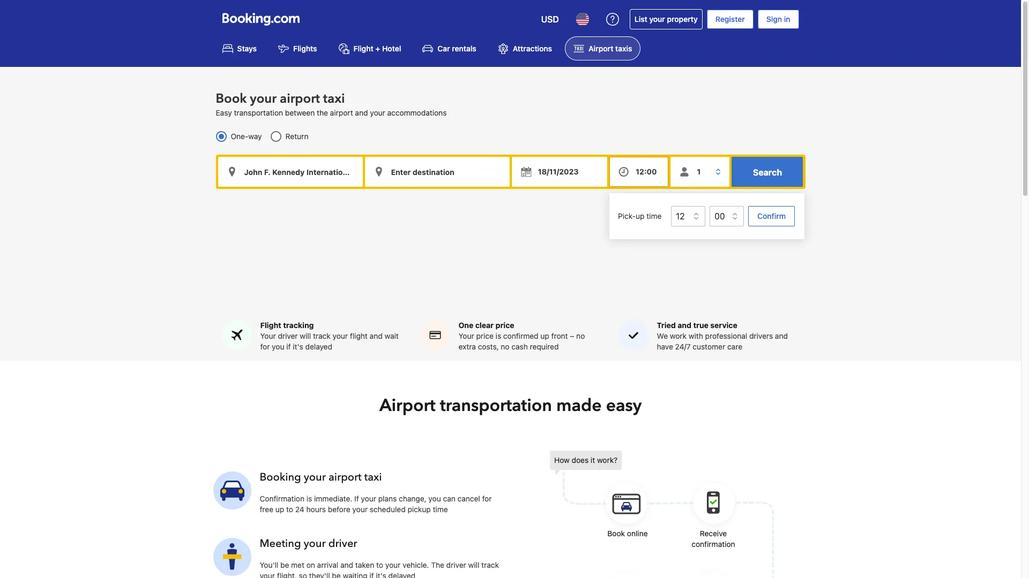 Task type: locate. For each thing, give the bounding box(es) containing it.
1 vertical spatial up
[[541, 332, 549, 341]]

booking airport taxi image
[[550, 452, 775, 579], [213, 472, 251, 510], [213, 539, 251, 577]]

it's inside you'll be met on arrival and taken to your vehicle. the driver will track your flight, so they'll be waiting if it's delayed
[[376, 572, 386, 579]]

so
[[299, 572, 307, 579]]

0 vertical spatial up
[[636, 212, 645, 221]]

taxi for book
[[323, 90, 345, 108]]

up up required
[[541, 332, 549, 341]]

for inside flight tracking your driver will track your flight and wait for you if it's delayed
[[260, 343, 270, 352]]

0 horizontal spatial it's
[[293, 343, 303, 352]]

0 vertical spatial driver
[[278, 332, 298, 341]]

1 horizontal spatial be
[[332, 572, 341, 579]]

for for confirmation is immediate. if your plans change, you can cancel for free up to 24 hours before your scheduled pickup time
[[482, 495, 492, 504]]

for for flight tracking your driver will track your flight and wait for you if it's delayed
[[260, 343, 270, 352]]

1 vertical spatial for
[[482, 495, 492, 504]]

0 horizontal spatial no
[[501, 343, 510, 352]]

will down tracking
[[300, 332, 311, 341]]

1 horizontal spatial flight
[[354, 44, 374, 53]]

0 horizontal spatial if
[[286, 343, 291, 352]]

1 horizontal spatial is
[[496, 332, 501, 341]]

and
[[355, 108, 368, 118], [678, 321, 692, 330], [370, 332, 383, 341], [775, 332, 788, 341], [340, 562, 353, 571]]

it's inside flight tracking your driver will track your flight and wait for you if it's delayed
[[293, 343, 303, 352]]

0 horizontal spatial time
[[433, 506, 448, 515]]

0 horizontal spatial for
[[260, 343, 270, 352]]

0 vertical spatial be
[[280, 562, 289, 571]]

1 horizontal spatial to
[[376, 562, 383, 571]]

track inside flight tracking your driver will track your flight and wait for you if it's delayed
[[313, 332, 331, 341]]

track
[[313, 332, 331, 341], [481, 562, 499, 571]]

and inside you'll be met on arrival and taken to your vehicle. the driver will track your flight, so they'll be waiting if it's delayed
[[340, 562, 353, 571]]

0 vertical spatial it's
[[293, 343, 303, 352]]

1 horizontal spatial taxi
[[364, 471, 382, 485]]

1 horizontal spatial will
[[468, 562, 479, 571]]

0 vertical spatial price
[[496, 321, 514, 330]]

18/11/2023 button
[[512, 157, 607, 187]]

1 vertical spatial delayed
[[388, 572, 415, 579]]

12:00
[[636, 167, 657, 177]]

professional
[[705, 332, 747, 341]]

change,
[[399, 495, 427, 504]]

1 vertical spatial to
[[376, 562, 383, 571]]

track inside you'll be met on arrival and taken to your vehicle. the driver will track your flight, so they'll be waiting if it's delayed
[[481, 562, 499, 571]]

flight tracking your driver will track your flight and wait for you if it's delayed
[[260, 321, 399, 352]]

0 horizontal spatial delayed
[[305, 343, 332, 352]]

extra
[[459, 343, 476, 352]]

your left flight
[[333, 332, 348, 341]]

1 vertical spatial flight
[[260, 321, 281, 330]]

price up the confirmed
[[496, 321, 514, 330]]

confirmation is immediate. if your plans change, you can cancel for free up to 24 hours before your scheduled pickup time
[[260, 495, 492, 515]]

0 vertical spatial delayed
[[305, 343, 332, 352]]

be down arrival
[[332, 572, 341, 579]]

0 horizontal spatial transportation
[[234, 108, 283, 118]]

book
[[216, 90, 247, 108], [608, 530, 625, 539]]

taken
[[355, 562, 374, 571]]

1 vertical spatial taxi
[[364, 471, 382, 485]]

to inside you'll be met on arrival and taken to your vehicle. the driver will track your flight, so they'll be waiting if it's delayed
[[376, 562, 383, 571]]

book up easy
[[216, 90, 247, 108]]

track down tracking
[[313, 332, 331, 341]]

it
[[591, 456, 595, 466]]

2 your from the left
[[459, 332, 474, 341]]

delayed down tracking
[[305, 343, 332, 352]]

time down can
[[433, 506, 448, 515]]

the
[[317, 108, 328, 118]]

1 horizontal spatial delayed
[[388, 572, 415, 579]]

0 vertical spatial airport
[[589, 44, 613, 53]]

clear
[[475, 321, 494, 330]]

they'll
[[309, 572, 330, 579]]

if
[[354, 495, 359, 504]]

can
[[443, 495, 456, 504]]

1 vertical spatial price
[[476, 332, 494, 341]]

0 vertical spatial if
[[286, 343, 291, 352]]

up down "confirmation" at the bottom
[[275, 506, 284, 515]]

24
[[295, 506, 304, 515]]

1 horizontal spatial book
[[608, 530, 625, 539]]

does
[[572, 456, 589, 466]]

0 vertical spatial for
[[260, 343, 270, 352]]

you inside "confirmation is immediate. if your plans change, you can cancel for free up to 24 hours before your scheduled pickup time"
[[429, 495, 441, 504]]

flight left tracking
[[260, 321, 281, 330]]

–
[[570, 332, 574, 341]]

1 horizontal spatial no
[[576, 332, 585, 341]]

0 horizontal spatial your
[[260, 332, 276, 341]]

it's
[[293, 343, 303, 352], [376, 572, 386, 579]]

if
[[286, 343, 291, 352], [370, 572, 374, 579]]

you inside flight tracking your driver will track your flight and wait for you if it's delayed
[[272, 343, 284, 352]]

taxi up 'plans'
[[364, 471, 382, 485]]

1 horizontal spatial time
[[647, 212, 662, 221]]

it's right waiting
[[376, 572, 386, 579]]

you down tracking
[[272, 343, 284, 352]]

and up waiting
[[340, 562, 353, 571]]

1 vertical spatial is
[[307, 495, 312, 504]]

confirmed
[[503, 332, 539, 341]]

track right the
[[481, 562, 499, 571]]

airport up if
[[329, 471, 362, 485]]

booking.com online hotel reservations image
[[222, 13, 299, 26]]

and inside flight tracking your driver will track your flight and wait for you if it's delayed
[[370, 332, 383, 341]]

no right –
[[576, 332, 585, 341]]

+
[[375, 44, 380, 53]]

and left wait
[[370, 332, 383, 341]]

0 horizontal spatial airport
[[379, 395, 436, 418]]

tried and true service we work with professional drivers and have 24/7 customer care
[[657, 321, 788, 352]]

0 vertical spatial is
[[496, 332, 501, 341]]

costs,
[[478, 343, 499, 352]]

pick-
[[618, 212, 636, 221]]

0 horizontal spatial be
[[280, 562, 289, 571]]

airport right the
[[330, 108, 353, 118]]

airport
[[280, 90, 320, 108], [330, 108, 353, 118], [329, 471, 362, 485]]

airport
[[589, 44, 613, 53], [379, 395, 436, 418]]

your down if
[[352, 506, 368, 515]]

1 horizontal spatial up
[[541, 332, 549, 341]]

you left can
[[429, 495, 441, 504]]

0 vertical spatial taxi
[[323, 90, 345, 108]]

sign in link
[[758, 10, 799, 29]]

1 vertical spatial airport
[[379, 395, 436, 418]]

your
[[260, 332, 276, 341], [459, 332, 474, 341]]

1 your from the left
[[260, 332, 276, 341]]

taxi inside book your airport taxi easy transportation between the airport and your accommodations
[[323, 90, 345, 108]]

service
[[711, 321, 737, 330]]

1 horizontal spatial price
[[496, 321, 514, 330]]

flight
[[354, 44, 374, 53], [260, 321, 281, 330]]

time
[[647, 212, 662, 221], [433, 506, 448, 515]]

attractions link
[[489, 36, 561, 61]]

18/11/2023
[[538, 167, 579, 177]]

1 vertical spatial will
[[468, 562, 479, 571]]

1 vertical spatial be
[[332, 572, 341, 579]]

airport up between
[[280, 90, 320, 108]]

up inside one clear price your price is confirmed up front – no extra costs, no cash required
[[541, 332, 549, 341]]

meeting your driver
[[260, 537, 357, 552]]

booking
[[260, 471, 301, 485]]

1 vertical spatial transportation
[[440, 395, 552, 418]]

your
[[649, 14, 665, 24], [250, 90, 277, 108], [370, 108, 385, 118], [333, 332, 348, 341], [304, 471, 326, 485], [361, 495, 376, 504], [352, 506, 368, 515], [304, 537, 326, 552], [385, 562, 401, 571], [260, 572, 275, 579]]

delayed down vehicle.
[[388, 572, 415, 579]]

if down tracking
[[286, 343, 291, 352]]

delayed
[[305, 343, 332, 352], [388, 572, 415, 579]]

made
[[556, 395, 602, 418]]

is up costs,
[[496, 332, 501, 341]]

will inside you'll be met on arrival and taken to your vehicle. the driver will track your flight, so they'll be waiting if it's delayed
[[468, 562, 479, 571]]

0 vertical spatial transportation
[[234, 108, 283, 118]]

2 vertical spatial airport
[[329, 471, 362, 485]]

your right "list"
[[649, 14, 665, 24]]

2 horizontal spatial driver
[[446, 562, 466, 571]]

driver down tracking
[[278, 332, 298, 341]]

sign in
[[766, 14, 790, 24]]

taxi for booking
[[364, 471, 382, 485]]

driver right the
[[446, 562, 466, 571]]

0 horizontal spatial you
[[272, 343, 284, 352]]

easy
[[216, 108, 232, 118]]

drivers
[[749, 332, 773, 341]]

will
[[300, 332, 311, 341], [468, 562, 479, 571]]

and right the
[[355, 108, 368, 118]]

will right the
[[468, 562, 479, 571]]

time right the pick-
[[647, 212, 662, 221]]

is
[[496, 332, 501, 341], [307, 495, 312, 504]]

pick-up time
[[618, 212, 662, 221]]

1 horizontal spatial for
[[482, 495, 492, 504]]

1 horizontal spatial driver
[[328, 537, 357, 552]]

driver inside flight tracking your driver will track your flight and wait for you if it's delayed
[[278, 332, 298, 341]]

work
[[670, 332, 687, 341]]

book for online
[[608, 530, 625, 539]]

in
[[784, 14, 790, 24]]

flight for flight + hotel
[[354, 44, 374, 53]]

and right drivers
[[775, 332, 788, 341]]

cancel
[[458, 495, 480, 504]]

0 vertical spatial to
[[286, 506, 293, 515]]

0 vertical spatial airport
[[280, 90, 320, 108]]

it's down tracking
[[293, 343, 303, 352]]

1 horizontal spatial airport
[[589, 44, 613, 53]]

1 vertical spatial it's
[[376, 572, 386, 579]]

be up flight,
[[280, 562, 289, 571]]

price down clear at the bottom left of page
[[476, 332, 494, 341]]

0 horizontal spatial book
[[216, 90, 247, 108]]

is inside one clear price your price is confirmed up front – no extra costs, no cash required
[[496, 332, 501, 341]]

flight inside flight tracking your driver will track your flight and wait for you if it's delayed
[[260, 321, 281, 330]]

up down 12:00 'button'
[[636, 212, 645, 221]]

if down taken
[[370, 572, 374, 579]]

0 horizontal spatial price
[[476, 332, 494, 341]]

airport for airport transportation made easy
[[379, 395, 436, 418]]

airport for airport taxis
[[589, 44, 613, 53]]

Enter destination text field
[[365, 157, 510, 187]]

list your property link
[[630, 9, 703, 29]]

immediate.
[[314, 495, 352, 504]]

to right taken
[[376, 562, 383, 571]]

1 vertical spatial book
[[608, 530, 625, 539]]

1 horizontal spatial your
[[459, 332, 474, 341]]

0 horizontal spatial to
[[286, 506, 293, 515]]

your left 'accommodations'
[[370, 108, 385, 118]]

to left 24
[[286, 506, 293, 515]]

0 vertical spatial will
[[300, 332, 311, 341]]

1 vertical spatial no
[[501, 343, 510, 352]]

0 vertical spatial book
[[216, 90, 247, 108]]

driver up arrival
[[328, 537, 357, 552]]

booking airport taxi image for booking your airport taxi
[[213, 472, 251, 510]]

1 horizontal spatial track
[[481, 562, 499, 571]]

is up hours
[[307, 495, 312, 504]]

1 vertical spatial track
[[481, 562, 499, 571]]

taxi up the
[[323, 90, 345, 108]]

0 horizontal spatial up
[[275, 506, 284, 515]]

one-
[[231, 132, 248, 141]]

no left cash
[[501, 343, 510, 352]]

1 vertical spatial if
[[370, 572, 374, 579]]

0 vertical spatial you
[[272, 343, 284, 352]]

tried
[[657, 321, 676, 330]]

0 vertical spatial flight
[[354, 44, 374, 53]]

transportation
[[234, 108, 283, 118], [440, 395, 552, 418]]

have
[[657, 343, 673, 352]]

confirm button
[[748, 207, 795, 227]]

0 horizontal spatial taxi
[[323, 90, 345, 108]]

for inside "confirmation is immediate. if your plans change, you can cancel for free up to 24 hours before your scheduled pickup time"
[[482, 495, 492, 504]]

time inside "confirmation is immediate. if your plans change, you can cancel for free up to 24 hours before your scheduled pickup time"
[[433, 506, 448, 515]]

0 horizontal spatial is
[[307, 495, 312, 504]]

2 vertical spatial driver
[[446, 562, 466, 571]]

if inside you'll be met on arrival and taken to your vehicle. the driver will track your flight, so they'll be waiting if it's delayed
[[370, 572, 374, 579]]

1 vertical spatial you
[[429, 495, 441, 504]]

front
[[551, 332, 568, 341]]

book left online
[[608, 530, 625, 539]]

1 vertical spatial time
[[433, 506, 448, 515]]

delayed inside flight tracking your driver will track your flight and wait for you if it's delayed
[[305, 343, 332, 352]]

0 vertical spatial track
[[313, 332, 331, 341]]

0 horizontal spatial will
[[300, 332, 311, 341]]

1 horizontal spatial you
[[429, 495, 441, 504]]

1 horizontal spatial if
[[370, 572, 374, 579]]

if inside flight tracking your driver will track your flight and wait for you if it's delayed
[[286, 343, 291, 352]]

one clear price your price is confirmed up front – no extra costs, no cash required
[[459, 321, 585, 352]]

one-way
[[231, 132, 262, 141]]

you'll
[[260, 562, 278, 571]]

2 vertical spatial up
[[275, 506, 284, 515]]

0 horizontal spatial driver
[[278, 332, 298, 341]]

flight left +
[[354, 44, 374, 53]]

book for your
[[216, 90, 247, 108]]

1 horizontal spatial it's
[[376, 572, 386, 579]]

price
[[496, 321, 514, 330], [476, 332, 494, 341]]

book inside book your airport taxi easy transportation between the airport and your accommodations
[[216, 90, 247, 108]]

and inside book your airport taxi easy transportation between the airport and your accommodations
[[355, 108, 368, 118]]

0 horizontal spatial flight
[[260, 321, 281, 330]]

flights
[[293, 44, 317, 53]]

0 horizontal spatial track
[[313, 332, 331, 341]]



Task type: vqa. For each thing, say whether or not it's contained in the screenshot.
the How do I book a ticket?
no



Task type: describe. For each thing, give the bounding box(es) containing it.
return
[[285, 132, 309, 141]]

your inside one clear price your price is confirmed up front – no extra costs, no cash required
[[459, 332, 474, 341]]

list your property
[[635, 14, 698, 24]]

search button
[[732, 157, 803, 187]]

delayed inside you'll be met on arrival and taken to your vehicle. the driver will track your flight, so they'll be waiting if it's delayed
[[388, 572, 415, 579]]

your inside "link"
[[649, 14, 665, 24]]

1 vertical spatial driver
[[328, 537, 357, 552]]

tracking
[[283, 321, 314, 330]]

receive
[[700, 530, 727, 539]]

register link
[[707, 10, 754, 29]]

flight,
[[277, 572, 297, 579]]

booking airport taxi image for meeting your driver
[[213, 539, 251, 577]]

property
[[667, 14, 698, 24]]

your inside flight tracking your driver will track your flight and wait for you if it's delayed
[[333, 332, 348, 341]]

car rentals
[[438, 44, 476, 53]]

airport transportation made easy
[[379, 395, 642, 418]]

your left vehicle.
[[385, 562, 401, 571]]

confirmation
[[260, 495, 305, 504]]

flights link
[[270, 36, 326, 61]]

cash
[[512, 343, 528, 352]]

wait
[[385, 332, 399, 341]]

driver inside you'll be met on arrival and taken to your vehicle. the driver will track your flight, so they'll be waiting if it's delayed
[[446, 562, 466, 571]]

with
[[689, 332, 703, 341]]

airport for book
[[280, 90, 320, 108]]

will inside flight tracking your driver will track your flight and wait for you if it's delayed
[[300, 332, 311, 341]]

and up the work
[[678, 321, 692, 330]]

your up on
[[304, 537, 326, 552]]

on
[[306, 562, 315, 571]]

one
[[459, 321, 473, 330]]

up inside "confirmation is immediate. if your plans change, you can cancel for free up to 24 hours before your scheduled pickup time"
[[275, 506, 284, 515]]

hours
[[306, 506, 326, 515]]

usd
[[541, 14, 559, 24]]

your up way
[[250, 90, 277, 108]]

your down you'll
[[260, 572, 275, 579]]

free
[[260, 506, 273, 515]]

your right if
[[361, 495, 376, 504]]

plans
[[378, 495, 397, 504]]

rentals
[[452, 44, 476, 53]]

pickup
[[408, 506, 431, 515]]

accommodations
[[387, 108, 447, 118]]

vehicle.
[[403, 562, 429, 571]]

book online
[[608, 530, 648, 539]]

true
[[693, 321, 709, 330]]

usd button
[[535, 6, 565, 32]]

taxis
[[615, 44, 632, 53]]

24/7
[[675, 343, 691, 352]]

flight + hotel
[[354, 44, 401, 53]]

confirmation
[[692, 541, 735, 550]]

care
[[727, 343, 742, 352]]

1 vertical spatial airport
[[330, 108, 353, 118]]

flight + hotel link
[[330, 36, 410, 61]]

met
[[291, 562, 304, 571]]

arrival
[[317, 562, 338, 571]]

search
[[753, 168, 782, 178]]

car
[[438, 44, 450, 53]]

online
[[627, 530, 648, 539]]

how
[[554, 456, 570, 466]]

car rentals link
[[414, 36, 485, 61]]

attractions
[[513, 44, 552, 53]]

book your airport taxi easy transportation between the airport and your accommodations
[[216, 90, 447, 118]]

register
[[716, 14, 745, 24]]

before
[[328, 506, 350, 515]]

airport taxis link
[[565, 36, 641, 61]]

is inside "confirmation is immediate. if your plans change, you can cancel for free up to 24 hours before your scheduled pickup time"
[[307, 495, 312, 504]]

how does it work?
[[554, 456, 618, 466]]

flight
[[350, 332, 368, 341]]

transportation inside book your airport taxi easy transportation between the airport and your accommodations
[[234, 108, 283, 118]]

to inside "confirmation is immediate. if your plans change, you can cancel for free up to 24 hours before your scheduled pickup time"
[[286, 506, 293, 515]]

confirm
[[758, 212, 786, 221]]

airport taxis
[[589, 44, 632, 53]]

you'll be met on arrival and taken to your vehicle. the driver will track your flight, so they'll be waiting if it's delayed
[[260, 562, 499, 579]]

0 vertical spatial no
[[576, 332, 585, 341]]

easy
[[606, 395, 642, 418]]

scheduled
[[370, 506, 406, 515]]

stays
[[237, 44, 257, 53]]

12:00 button
[[610, 157, 669, 187]]

meeting
[[260, 537, 301, 552]]

we
[[657, 332, 668, 341]]

waiting
[[343, 572, 368, 579]]

sign
[[766, 14, 782, 24]]

1 horizontal spatial transportation
[[440, 395, 552, 418]]

2 horizontal spatial up
[[636, 212, 645, 221]]

flight for flight tracking your driver will track your flight and wait for you if it's delayed
[[260, 321, 281, 330]]

receive confirmation
[[692, 530, 735, 550]]

stays link
[[214, 36, 265, 61]]

your up the immediate.
[[304, 471, 326, 485]]

Enter pick-up location text field
[[218, 157, 363, 187]]

0 vertical spatial time
[[647, 212, 662, 221]]

airport for booking
[[329, 471, 362, 485]]

your inside flight tracking your driver will track your flight and wait for you if it's delayed
[[260, 332, 276, 341]]

booking your airport taxi
[[260, 471, 382, 485]]

work?
[[597, 456, 618, 466]]

way
[[248, 132, 262, 141]]

the
[[431, 562, 444, 571]]

required
[[530, 343, 559, 352]]

list
[[635, 14, 647, 24]]



